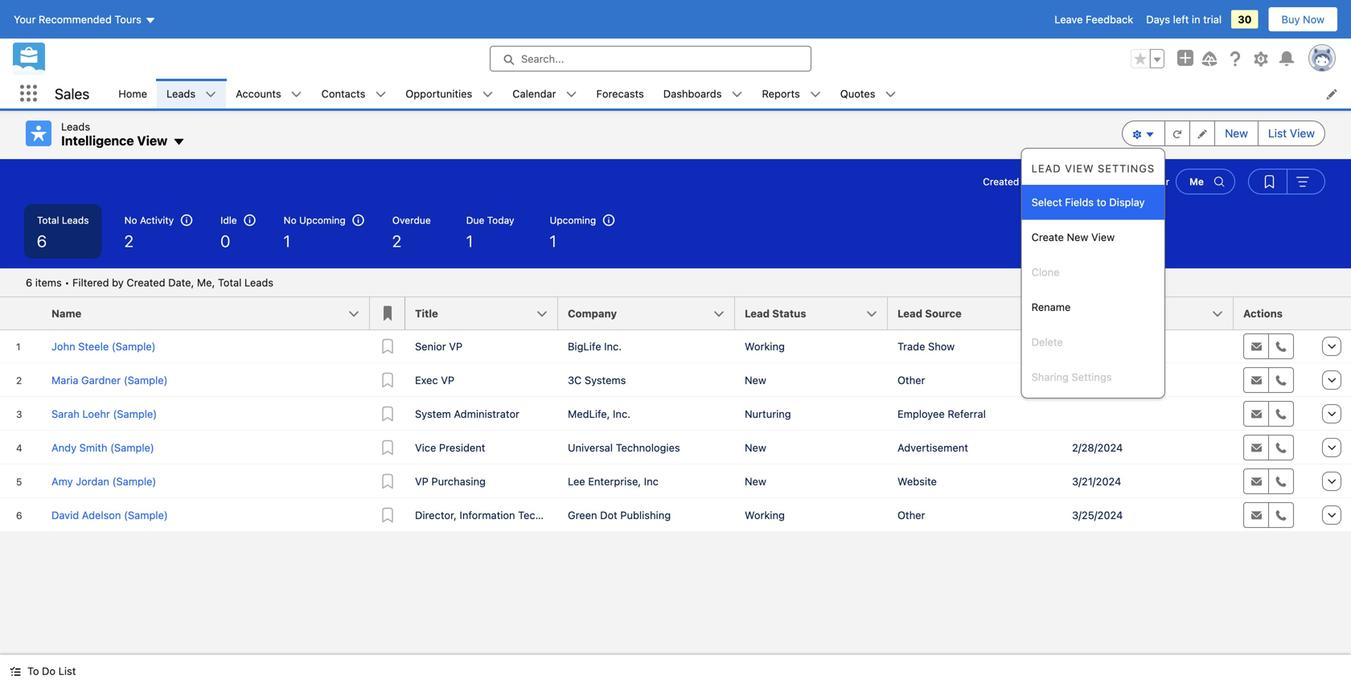Task type: locate. For each thing, give the bounding box(es) containing it.
text default image left calendar link
[[482, 89, 493, 100]]

text default image right contacts
[[375, 89, 386, 100]]

no right idle at the top left
[[284, 215, 296, 226]]

leave feedback link
[[1055, 13, 1133, 25]]

grid containing name
[[0, 298, 1351, 533]]

inc. for biglife inc.
[[604, 341, 622, 353]]

row number column header
[[0, 298, 42, 331]]

1 for no upcoming
[[284, 232, 290, 251]]

this quarter
[[1039, 176, 1099, 187]]

lead status
[[745, 308, 806, 320]]

inc. right biglife
[[604, 341, 622, 353]]

leads inside leads 'link'
[[166, 88, 196, 100]]

cell down last activity column header
[[1062, 364, 1234, 397]]

0 vertical spatial 6
[[37, 232, 47, 251]]

total right me,
[[218, 277, 242, 289]]

list right do at the bottom left
[[58, 666, 76, 678]]

senior
[[415, 341, 446, 353]]

1 vertical spatial working
[[745, 509, 785, 522]]

in
[[1192, 13, 1200, 25]]

employee referral
[[898, 408, 986, 420]]

publishing
[[620, 509, 671, 522]]

opportunities list item
[[396, 79, 503, 109]]

lead view settings
[[1032, 162, 1155, 175]]

1 vertical spatial inc.
[[613, 408, 630, 420]]

1 horizontal spatial 2
[[392, 232, 401, 251]]

created
[[983, 176, 1019, 187], [127, 277, 165, 289]]

2 down overdue
[[392, 232, 401, 251]]

text default image right calendar
[[566, 89, 577, 100]]

6 items • filtered by created date, me, total leads status
[[26, 277, 273, 289]]

to do list button
[[0, 655, 86, 688]]

days left in trial
[[1146, 13, 1222, 25]]

2 horizontal spatial text default image
[[810, 89, 821, 100]]

view up quarter
[[1065, 162, 1094, 175]]

select fields to display
[[1032, 196, 1145, 208]]

1 horizontal spatial text default image
[[205, 89, 216, 100]]

6 up items
[[37, 232, 47, 251]]

text default image for contacts
[[375, 89, 386, 100]]

universal
[[568, 442, 613, 454]]

text default image right the accounts
[[291, 89, 302, 100]]

text default image inside accounts list item
[[291, 89, 302, 100]]

lead inside column header
[[898, 308, 923, 320]]

2 1 from the left
[[466, 232, 473, 251]]

0 horizontal spatial created
[[127, 277, 165, 289]]

contacts link
[[312, 79, 375, 109]]

list right new button
[[1268, 127, 1287, 140]]

text default image right reports
[[810, 89, 821, 100]]

lead status button
[[735, 298, 888, 330]]

vp right senior
[[449, 341, 463, 353]]

0 vertical spatial settings
[[1098, 162, 1155, 175]]

created right by
[[127, 277, 165, 289]]

new for lee enterprise, inc
[[745, 476, 766, 488]]

today
[[487, 215, 514, 226]]

1 down no upcoming
[[284, 232, 290, 251]]

text default image down leads 'link'
[[172, 136, 185, 149]]

cell
[[1062, 364, 1234, 397], [1062, 397, 1234, 431]]

lead source column header
[[888, 298, 1062, 331]]

lead up this
[[1032, 162, 1061, 175]]

text default image
[[291, 89, 302, 100], [375, 89, 386, 100], [482, 89, 493, 100], [566, 89, 577, 100], [731, 89, 743, 100], [885, 89, 896, 100], [10, 666, 21, 678]]

name column header
[[42, 298, 380, 331]]

to
[[27, 666, 39, 678]]

buy
[[1282, 13, 1300, 25]]

text default image inside "opportunities" list item
[[482, 89, 493, 100]]

0 horizontal spatial lead
[[745, 308, 770, 320]]

grid
[[0, 298, 1351, 533]]

system administrator
[[415, 408, 520, 420]]

0 horizontal spatial total
[[37, 215, 59, 226]]

due
[[466, 215, 484, 226]]

1 vertical spatial total
[[218, 277, 242, 289]]

forecasts link
[[587, 79, 654, 109]]

intelligence view
[[61, 133, 168, 148]]

text default image inside "contacts" list item
[[375, 89, 386, 100]]

company button
[[558, 298, 735, 330]]

inc. right the medlife,
[[613, 408, 630, 420]]

biglife
[[568, 341, 601, 353]]

trial
[[1203, 13, 1222, 25]]

1 horizontal spatial created
[[983, 176, 1019, 187]]

company
[[568, 308, 617, 320]]

cell up 2/28/2024
[[1062, 397, 1234, 431]]

1 horizontal spatial list
[[1268, 127, 1287, 140]]

group containing new
[[1021, 121, 1325, 399]]

2 working from the top
[[745, 509, 785, 522]]

list containing home
[[109, 79, 1351, 109]]

lead for lead view settings
[[1032, 162, 1061, 175]]

0 horizontal spatial list
[[58, 666, 76, 678]]

dashboards
[[663, 88, 722, 100]]

settings
[[1098, 162, 1155, 175], [1072, 371, 1112, 383]]

cell for employee referral
[[1062, 397, 1234, 431]]

0 vertical spatial total
[[37, 215, 59, 226]]

other down "website"
[[898, 509, 925, 522]]

text default image inside the leads list item
[[205, 89, 216, 100]]

text default image right quotes
[[885, 89, 896, 100]]

technology
[[518, 509, 574, 522]]

1 horizontal spatial no
[[284, 215, 296, 226]]

1 horizontal spatial 1
[[466, 232, 473, 251]]

0 vertical spatial created
[[983, 176, 1019, 187]]

1 vertical spatial list
[[58, 666, 76, 678]]

1 down 'due'
[[466, 232, 473, 251]]

1 horizontal spatial upcoming
[[550, 215, 596, 226]]

vp right "exec"
[[441, 374, 454, 386]]

exec
[[415, 374, 438, 386]]

green
[[568, 509, 597, 522]]

inc.
[[604, 341, 622, 353], [613, 408, 630, 420]]

text default image left the accounts
[[205, 89, 216, 100]]

2 no from the left
[[284, 215, 296, 226]]

leads
[[166, 88, 196, 100], [61, 121, 90, 133], [62, 215, 89, 226], [244, 277, 273, 289]]

vp
[[449, 341, 463, 353], [441, 374, 454, 386], [415, 476, 429, 488]]

total up items
[[37, 215, 59, 226]]

vice
[[415, 442, 436, 454]]

title
[[415, 308, 438, 320]]

purchasing
[[431, 476, 486, 488]]

group
[[1131, 49, 1165, 68], [1021, 121, 1325, 399], [1248, 169, 1325, 195]]

leads up intelligence at the top left
[[61, 121, 90, 133]]

0 horizontal spatial 2
[[124, 232, 133, 251]]

select fields to display link
[[1022, 185, 1165, 220]]

0 vertical spatial other
[[898, 374, 925, 386]]

0 vertical spatial list
[[1268, 127, 1287, 140]]

0 horizontal spatial upcoming
[[299, 215, 346, 226]]

no for 2
[[124, 215, 137, 226]]

text default image inside quotes list item
[[885, 89, 896, 100]]

contacts list item
[[312, 79, 396, 109]]

lead up trade
[[898, 308, 923, 320]]

no left activity
[[124, 215, 137, 226]]

6 left items
[[26, 277, 32, 289]]

company column header
[[558, 298, 745, 331]]

6 inside total leads 6
[[37, 232, 47, 251]]

calendar
[[513, 88, 556, 100]]

settings down delete link
[[1072, 371, 1112, 383]]

view right new button
[[1290, 127, 1315, 140]]

date,
[[168, 277, 194, 289]]

buy now button
[[1268, 6, 1338, 32]]

view inside button
[[1290, 127, 1315, 140]]

lead
[[1032, 162, 1061, 175], [745, 308, 770, 320], [898, 308, 923, 320]]

1 vertical spatial vp
[[441, 374, 454, 386]]

lead for lead status
[[745, 308, 770, 320]]

1 vertical spatial 6
[[26, 277, 32, 289]]

2 down no activity
[[124, 232, 133, 251]]

2 2 from the left
[[392, 232, 401, 251]]

1 right due today 1
[[550, 232, 556, 251]]

1 cell from the top
[[1062, 364, 1234, 397]]

text default image inside calendar list item
[[566, 89, 577, 100]]

3/25/2024
[[1072, 509, 1123, 522]]

lead inside menu
[[1032, 162, 1061, 175]]

text default image left the reports "link"
[[731, 89, 743, 100]]

3 1 from the left
[[550, 232, 556, 251]]

display
[[1109, 196, 1145, 208]]

no upcoming
[[284, 215, 346, 226]]

accounts
[[236, 88, 281, 100]]

text default image inside reports list item
[[810, 89, 821, 100]]

lead left status
[[745, 308, 770, 320]]

leads up the •
[[62, 215, 89, 226]]

0 horizontal spatial 1
[[284, 232, 290, 251]]

0 horizontal spatial no
[[124, 215, 137, 226]]

senior vp
[[415, 341, 463, 353]]

1
[[284, 232, 290, 251], [466, 232, 473, 251], [550, 232, 556, 251]]

1 1 from the left
[[284, 232, 290, 251]]

1 horizontal spatial 6
[[37, 232, 47, 251]]

text default image inside dashboards list item
[[731, 89, 743, 100]]

cell for other
[[1062, 364, 1234, 397]]

me
[[1190, 176, 1204, 187]]

referral
[[948, 408, 986, 420]]

2 upcoming from the left
[[550, 215, 596, 226]]

2 horizontal spatial lead
[[1032, 162, 1061, 175]]

green dot publishing
[[568, 509, 671, 522]]

dashboards list item
[[654, 79, 752, 109]]

total leads 6
[[37, 215, 89, 251]]

lead inside column header
[[745, 308, 770, 320]]

created left this
[[983, 176, 1019, 187]]

list
[[109, 79, 1351, 109]]

this
[[1039, 176, 1060, 187]]

director, information technology
[[415, 509, 574, 522]]

leads list item
[[157, 79, 226, 109]]

leave feedback
[[1055, 13, 1133, 25]]

menu
[[1022, 152, 1165, 395]]

text default image for reports
[[810, 89, 821, 100]]

new for universal technologies
[[745, 442, 766, 454]]

text default image left to
[[10, 666, 21, 678]]

settings up owner at right
[[1098, 162, 1155, 175]]

other
[[898, 374, 925, 386], [898, 509, 925, 522]]

website
[[898, 476, 937, 488]]

sharing settings link
[[1022, 360, 1165, 395]]

view down home
[[137, 133, 168, 148]]

1 horizontal spatial lead
[[898, 308, 923, 320]]

2 cell from the top
[[1062, 397, 1234, 431]]

2
[[124, 232, 133, 251], [392, 232, 401, 251]]

text default image for calendar
[[566, 89, 577, 100]]

idle
[[221, 215, 237, 226]]

0 vertical spatial working
[[745, 341, 785, 353]]

text default image
[[205, 89, 216, 100], [810, 89, 821, 100], [172, 136, 185, 149]]

calendar list item
[[503, 79, 587, 109]]

text default image for opportunities
[[482, 89, 493, 100]]

1 vertical spatial settings
[[1072, 371, 1112, 383]]

2 other from the top
[[898, 509, 925, 522]]

0 vertical spatial inc.
[[604, 341, 622, 353]]

vp down vice
[[415, 476, 429, 488]]

menu containing lead view settings
[[1022, 152, 1165, 395]]

2 horizontal spatial 1
[[550, 232, 556, 251]]

lee
[[568, 476, 585, 488]]

tours
[[115, 13, 141, 25]]

no activity
[[124, 215, 174, 226]]

owner
[[1140, 176, 1169, 187]]

this quarter button
[[1026, 169, 1127, 195]]

to
[[1097, 196, 1106, 208]]

inc
[[644, 476, 659, 488]]

other down trade
[[898, 374, 925, 386]]

sales
[[55, 85, 89, 102]]

technologies
[[616, 442, 680, 454]]

leads right home
[[166, 88, 196, 100]]

title column header
[[405, 298, 568, 331]]

1 no from the left
[[124, 215, 137, 226]]

quotes list item
[[831, 79, 906, 109]]

1 working from the top
[[745, 341, 785, 353]]

0 vertical spatial vp
[[449, 341, 463, 353]]

your recommended tours
[[14, 13, 141, 25]]

show
[[928, 341, 955, 353]]

3c
[[568, 374, 582, 386]]

0 horizontal spatial 6
[[26, 277, 32, 289]]

no for 1
[[284, 215, 296, 226]]

1 vertical spatial other
[[898, 509, 925, 522]]



Task type: vqa. For each thing, say whether or not it's contained in the screenshot.
Recent
no



Task type: describe. For each thing, give the bounding box(es) containing it.
new for 3c systems
[[745, 374, 766, 386]]

1 other from the top
[[898, 374, 925, 386]]

text default image inside to do list "button"
[[10, 666, 21, 678]]

quotes
[[840, 88, 875, 100]]

1 vertical spatial created
[[127, 277, 165, 289]]

total inside total leads 6
[[37, 215, 59, 226]]

view for intelligence
[[137, 133, 168, 148]]

leads inside total leads 6
[[62, 215, 89, 226]]

view for lead
[[1065, 162, 1094, 175]]

important column header
[[370, 298, 405, 331]]

reports list item
[[752, 79, 831, 109]]

systems
[[585, 374, 626, 386]]

new inside new button
[[1225, 127, 1248, 140]]

lead status column header
[[735, 298, 898, 331]]

title button
[[405, 298, 558, 330]]

select
[[1032, 196, 1062, 208]]

lead source button
[[888, 298, 1062, 330]]

items
[[35, 277, 62, 289]]

name button
[[42, 298, 370, 330]]

your recommended tours button
[[13, 6, 157, 32]]

view down to at the right top of the page
[[1091, 231, 1115, 243]]

list view
[[1268, 127, 1315, 140]]

working for green dot publishing
[[745, 509, 785, 522]]

lead for lead source
[[898, 308, 923, 320]]

working for biglife inc.
[[745, 341, 785, 353]]

employee
[[898, 408, 945, 420]]

0
[[221, 232, 230, 251]]

recommended
[[39, 13, 112, 25]]

create
[[1032, 231, 1064, 243]]

opportunities
[[406, 88, 472, 100]]

3c systems
[[568, 374, 626, 386]]

actions column header
[[1234, 298, 1314, 331]]

name
[[51, 308, 81, 320]]

action column header
[[1314, 298, 1351, 331]]

leads link
[[157, 79, 205, 109]]

actions
[[1243, 308, 1283, 320]]

exec vp
[[415, 374, 454, 386]]

sharing
[[1032, 371, 1069, 383]]

new inside create new view link
[[1067, 231, 1088, 243]]

2 inside overdue 2
[[392, 232, 401, 251]]

now
[[1303, 13, 1325, 25]]

overdue 2
[[392, 215, 431, 251]]

advertisement
[[898, 442, 968, 454]]

text default image for dashboards
[[731, 89, 743, 100]]

medlife, inc.
[[568, 408, 630, 420]]

action image
[[1314, 298, 1351, 330]]

vp for exec vp
[[441, 374, 454, 386]]

list inside button
[[1268, 127, 1287, 140]]

to do list
[[27, 666, 76, 678]]

key performance indicators group
[[0, 204, 1351, 269]]

accounts list item
[[226, 79, 312, 109]]

vice president
[[415, 442, 485, 454]]

your
[[14, 13, 36, 25]]

row number image
[[0, 298, 42, 330]]

lead source
[[898, 308, 962, 320]]

text default image for accounts
[[291, 89, 302, 100]]

director,
[[415, 509, 457, 522]]

forecasts
[[596, 88, 644, 100]]

1 inside due today 1
[[466, 232, 473, 251]]

opportunities link
[[396, 79, 482, 109]]

1 for upcoming
[[550, 232, 556, 251]]

1 upcoming from the left
[[299, 215, 346, 226]]

president
[[439, 442, 485, 454]]

left
[[1173, 13, 1189, 25]]

text default image for leads
[[205, 89, 216, 100]]

contacts
[[321, 88, 365, 100]]

inc. for medlife, inc.
[[613, 408, 630, 420]]

vp for senior vp
[[449, 341, 463, 353]]

view for list
[[1290, 127, 1315, 140]]

nurturing
[[745, 408, 791, 420]]

vp purchasing
[[415, 476, 486, 488]]

by
[[112, 277, 124, 289]]

30
[[1238, 13, 1252, 25]]

menu inside group
[[1022, 152, 1165, 395]]

1 2 from the left
[[124, 232, 133, 251]]

search...
[[521, 53, 564, 65]]

leads right me,
[[244, 277, 273, 289]]

0 horizontal spatial text default image
[[172, 136, 185, 149]]

list inside "button"
[[58, 666, 76, 678]]

search... button
[[490, 46, 811, 72]]

rename
[[1032, 301, 1071, 313]]

reports link
[[752, 79, 810, 109]]

lee enterprise, inc
[[568, 476, 659, 488]]

enterprise,
[[588, 476, 641, 488]]

trade show
[[898, 341, 955, 353]]

create new view
[[1032, 231, 1115, 243]]

group for leads
[[1021, 121, 1325, 399]]

home
[[118, 88, 147, 100]]

home link
[[109, 79, 157, 109]]

6 items • filtered by created date, me, total leads
[[26, 277, 273, 289]]

3/21/2024
[[1072, 476, 1121, 488]]

clone
[[1032, 266, 1060, 278]]

2 vertical spatial vp
[[415, 476, 429, 488]]

group for owner
[[1248, 169, 1325, 195]]

reports
[[762, 88, 800, 100]]

dot
[[600, 509, 617, 522]]

biglife inc.
[[568, 341, 622, 353]]

universal technologies
[[568, 442, 680, 454]]

list view button
[[1258, 121, 1325, 146]]

feedback
[[1086, 13, 1133, 25]]

leave
[[1055, 13, 1083, 25]]

•
[[65, 277, 70, 289]]

filtered
[[72, 277, 109, 289]]

overdue
[[392, 215, 431, 226]]

medlife,
[[568, 408, 610, 420]]

due today 1
[[466, 215, 514, 251]]

text default image for quotes
[[885, 89, 896, 100]]

last activity column header
[[1062, 298, 1243, 331]]

2/28/2024
[[1072, 442, 1123, 454]]

1 horizontal spatial total
[[218, 277, 242, 289]]

calendar link
[[503, 79, 566, 109]]

source
[[925, 308, 962, 320]]

quotes link
[[831, 79, 885, 109]]

intelligence
[[61, 133, 134, 148]]

activity
[[140, 215, 174, 226]]

clone link
[[1022, 255, 1165, 290]]



